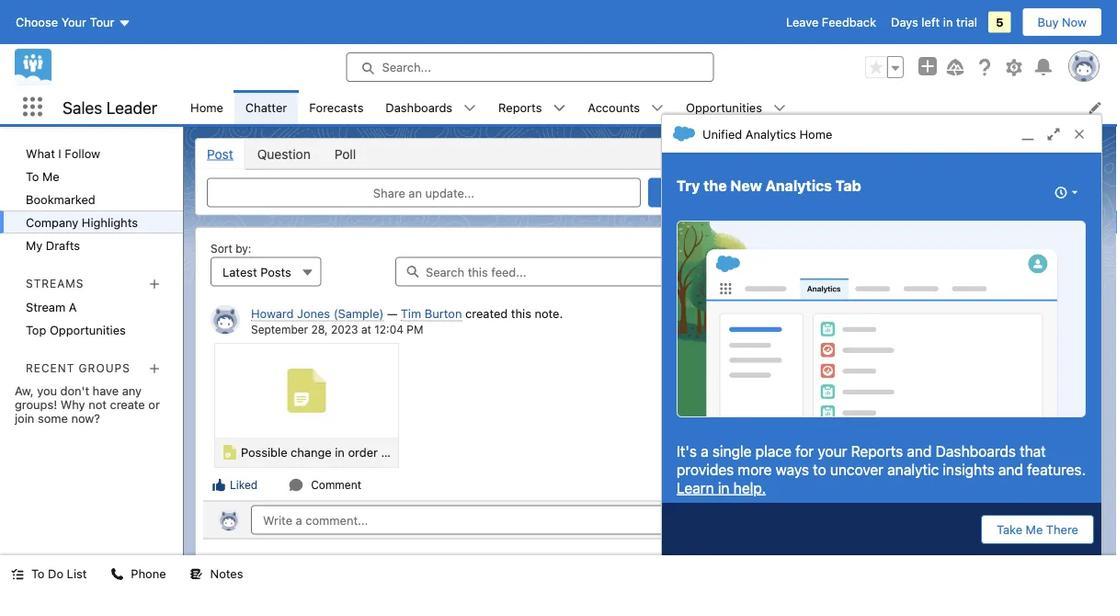 Task type: describe. For each thing, give the bounding box(es) containing it.
a
[[701, 442, 709, 460]]

28,
[[311, 323, 328, 336]]

september
[[251, 323, 308, 336]]

why
[[61, 397, 85, 411]]

in for change
[[335, 446, 345, 459]]

join
[[15, 411, 34, 425]]

home inside dialog
[[800, 127, 833, 141]]

1 vertical spatial (sample)
[[381, 446, 432, 459]]

buy now button
[[1022, 7, 1103, 37]]

unified analytics home
[[703, 127, 833, 141]]

share for share
[[664, 186, 696, 200]]

do
[[48, 567, 64, 581]]

search...
[[382, 60, 431, 74]]

try
[[677, 177, 700, 195]]

post
[[207, 146, 233, 161]]

what
[[26, 146, 55, 160]]

streams link
[[26, 277, 84, 290]]

by:
[[236, 242, 251, 255]]

top
[[26, 323, 46, 337]]

create
[[110, 397, 145, 411]]

note.
[[535, 307, 563, 321]]

i
[[58, 146, 61, 160]]

jones
[[297, 307, 330, 321]]

text default image inside phone button
[[111, 568, 124, 581]]

possible change in order (sample)
[[241, 446, 432, 459]]

text default image inside comment "button"
[[289, 478, 304, 493]]

bookmarked link
[[0, 188, 183, 211]]

share an update...
[[373, 186, 475, 200]]

recent groups
[[26, 362, 130, 374]]

single
[[713, 442, 752, 460]]

home inside list
[[190, 100, 223, 114]]

opportunities link
[[675, 90, 773, 124]]

choose
[[16, 15, 58, 29]]

more
[[738, 461, 772, 478]]

burton
[[425, 307, 462, 321]]

leader
[[107, 97, 157, 117]]

to do list
[[31, 567, 87, 581]]

possible
[[241, 446, 287, 459]]

what i follow link
[[0, 142, 183, 165]]

comment button
[[288, 477, 362, 493]]

reports list item
[[488, 90, 577, 124]]

tim burton, september 28, 2023 at 12:04 pm element
[[203, 298, 716, 501]]

don't
[[60, 384, 89, 397]]

some
[[38, 411, 68, 425]]

sales
[[63, 97, 102, 117]]

feedback
[[822, 15, 877, 29]]

text default image inside dashboards list item
[[464, 102, 477, 115]]

ways
[[776, 461, 809, 478]]

not
[[88, 397, 107, 411]]

comment
[[311, 479, 361, 492]]

text default image inside accounts list item
[[651, 102, 664, 115]]

phone button
[[100, 556, 177, 592]]

uncover
[[830, 461, 884, 478]]

drafts
[[46, 238, 80, 252]]

2023
[[331, 323, 358, 336]]

a
[[69, 300, 77, 314]]

—
[[387, 307, 398, 321]]

reports inside it's a single place for your reports and dashboards that provides more ways to uncover analytic insights and features. learn in help.
[[851, 442, 903, 460]]

my drafts link
[[0, 234, 183, 257]]

tim burton link
[[401, 307, 462, 321]]

insights
[[943, 461, 995, 478]]

top opportunities link
[[0, 318, 183, 341]]

recent groups link
[[26, 362, 130, 374]]

search... button
[[346, 52, 714, 82]]

learn
[[677, 479, 714, 497]]

latest
[[223, 265, 257, 279]]

text default image inside 'notes' button
[[190, 568, 203, 581]]

have
[[93, 384, 119, 397]]

sort by:
[[211, 242, 251, 255]]

streams
[[26, 277, 84, 290]]

0 vertical spatial analytics
[[746, 127, 796, 141]]

home link
[[179, 90, 234, 124]]

stream a link
[[0, 295, 183, 318]]

place
[[756, 442, 792, 460]]

groups
[[79, 362, 130, 374]]

accounts list item
[[577, 90, 675, 124]]

my
[[26, 238, 43, 252]]

at
[[361, 323, 372, 336]]

choose your tour
[[16, 15, 115, 29]]

why not create or join some now?
[[15, 397, 160, 425]]

take me there
[[997, 523, 1079, 537]]

stream a top opportunities
[[26, 300, 126, 337]]

tim
[[401, 307, 422, 321]]

aw,
[[15, 384, 34, 397]]

me inside dialog
[[1026, 523, 1043, 537]]

opportunities list item
[[675, 90, 797, 124]]

company highlights link
[[0, 211, 183, 234]]

left
[[922, 15, 940, 29]]

take
[[997, 523, 1023, 537]]

text default image inside opportunities list item
[[773, 102, 786, 115]]

an
[[409, 186, 422, 200]]

howard
[[251, 307, 294, 321]]

share an update... button
[[207, 178, 641, 207]]

notes
[[210, 567, 243, 581]]

text default image inside liked button
[[212, 478, 226, 493]]

any
[[122, 384, 142, 397]]

tab
[[836, 177, 862, 195]]

list
[[67, 567, 87, 581]]



Task type: locate. For each thing, give the bounding box(es) containing it.
your
[[818, 442, 847, 460]]

what i follow to me bookmarked company highlights my drafts
[[26, 146, 138, 252]]

0 vertical spatial dashboards
[[386, 100, 453, 114]]

0 horizontal spatial dashboards
[[386, 100, 453, 114]]

in inside tim burton, september 28, 2023 at 12:04 pm element
[[335, 446, 345, 459]]

text default image inside the reports list item
[[553, 102, 566, 115]]

1 vertical spatial and
[[999, 461, 1024, 478]]

unified
[[703, 127, 742, 141]]

text default image
[[553, 102, 566, 115], [651, 102, 664, 115], [773, 102, 786, 115], [212, 478, 226, 493], [289, 478, 304, 493], [11, 568, 24, 581], [111, 568, 124, 581], [190, 568, 203, 581]]

opportunities inside list item
[[686, 100, 762, 114]]

analytics left tab
[[766, 177, 832, 195]]

howard jones (sample) — tim burton created this note. september 28, 2023 at 12:04 pm
[[251, 307, 563, 336]]

analytics down opportunities list item
[[746, 127, 796, 141]]

0 vertical spatial to
[[26, 169, 39, 183]]

opportunities up unified
[[686, 100, 762, 114]]

0 horizontal spatial home
[[190, 100, 223, 114]]

that
[[1020, 442, 1046, 460]]

dashboards down search...
[[386, 100, 453, 114]]

liked
[[230, 479, 258, 492]]

0 vertical spatial text default image
[[464, 102, 477, 115]]

help.
[[734, 479, 766, 497]]

features.
[[1027, 461, 1086, 478]]

opportunities inside stream a top opportunities
[[50, 323, 126, 337]]

and
[[907, 442, 932, 460], [999, 461, 1024, 478]]

1 horizontal spatial in
[[718, 479, 730, 497]]

0 vertical spatial home
[[190, 100, 223, 114]]

created
[[465, 307, 508, 321]]

in for left
[[943, 15, 953, 29]]

share
[[373, 186, 405, 200], [664, 186, 696, 200]]

text default image down search... button
[[553, 102, 566, 115]]

chatter link
[[234, 90, 298, 124]]

(sample) up at
[[334, 307, 384, 321]]

unified analytics home dialog
[[661, 114, 1103, 556]]

1 horizontal spatial me
[[1026, 523, 1043, 537]]

liked button
[[211, 477, 259, 493]]

1 vertical spatial dashboards
[[936, 442, 1016, 460]]

tab list containing post
[[195, 138, 724, 170]]

to
[[26, 169, 39, 183], [31, 567, 45, 581]]

and down that
[[999, 461, 1024, 478]]

me
[[42, 169, 60, 183], [1026, 523, 1043, 537]]

1 vertical spatial me
[[1026, 523, 1043, 537]]

0 vertical spatial opportunities
[[686, 100, 762, 114]]

unified analytics home image
[[677, 221, 1086, 418]]

text default image left do
[[11, 568, 24, 581]]

0 horizontal spatial share
[[373, 186, 405, 200]]

0 horizontal spatial text default image
[[464, 102, 477, 115]]

1 horizontal spatial text default image
[[673, 123, 695, 145]]

dashboards inside list item
[[386, 100, 453, 114]]

dashboards inside it's a single place for your reports and dashboards that provides more ways to uncover analytic insights and features. learn in help.
[[936, 442, 1016, 460]]

text default image left notes
[[190, 568, 203, 581]]

sort
[[211, 242, 233, 255]]

learn in help. link
[[677, 479, 766, 497]]

share inside button
[[373, 186, 405, 200]]

forecasts link
[[298, 90, 375, 124]]

list containing home
[[179, 90, 1118, 124]]

forecasts
[[309, 100, 364, 114]]

september 28, 2023 at 12:04 pm link
[[251, 323, 423, 336]]

0 vertical spatial and
[[907, 442, 932, 460]]

in inside it's a single place for your reports and dashboards that provides more ways to uncover analytic insights and features. learn in help.
[[718, 479, 730, 497]]

change
[[291, 446, 332, 459]]

to me link
[[0, 165, 183, 188]]

dashboards list item
[[375, 90, 488, 124]]

update...
[[425, 186, 475, 200]]

1 view
[[676, 479, 708, 492]]

to inside what i follow to me bookmarked company highlights my drafts
[[26, 169, 39, 183]]

or
[[148, 397, 160, 411]]

1 vertical spatial in
[[335, 446, 345, 459]]

1 vertical spatial analytics
[[766, 177, 832, 195]]

there
[[1047, 523, 1079, 537]]

reports link
[[488, 90, 553, 124]]

poll
[[335, 146, 356, 161]]

leave feedback
[[786, 15, 877, 29]]

aw, you don't have any groups!
[[15, 384, 142, 411]]

recent
[[26, 362, 75, 374]]

to down what
[[26, 169, 39, 183]]

12:04
[[375, 323, 404, 336]]

1 horizontal spatial dashboards
[[936, 442, 1016, 460]]

phone
[[131, 567, 166, 581]]

stream
[[26, 300, 66, 314]]

text default image down change
[[289, 478, 304, 493]]

(sample) right order
[[381, 446, 432, 459]]

question
[[257, 146, 311, 161]]

1 vertical spatial home
[[800, 127, 833, 141]]

in right left
[[943, 15, 953, 29]]

accounts link
[[577, 90, 651, 124]]

1 vertical spatial text default image
[[673, 123, 695, 145]]

5
[[996, 15, 1004, 29]]

analytics
[[746, 127, 796, 141], [766, 177, 832, 195]]

tab list
[[195, 138, 724, 170]]

1 horizontal spatial reports
[[851, 442, 903, 460]]

dashboards link
[[375, 90, 464, 124]]

me down i at the top
[[42, 169, 60, 183]]

1 vertical spatial reports
[[851, 442, 903, 460]]

1 horizontal spatial home
[[800, 127, 833, 141]]

in left order
[[335, 446, 345, 459]]

1 share from the left
[[373, 186, 405, 200]]

accounts
[[588, 100, 640, 114]]

posts
[[260, 265, 291, 279]]

0 horizontal spatial me
[[42, 169, 60, 183]]

me right take
[[1026, 523, 1043, 537]]

highlights
[[82, 215, 138, 229]]

howard jones (sample) link
[[251, 307, 384, 321]]

reports up uncover
[[851, 442, 903, 460]]

trial
[[957, 15, 978, 29]]

and up analytic
[[907, 442, 932, 460]]

tim burton image
[[211, 305, 240, 334]]

tim burton image
[[218, 509, 240, 531]]

to left do
[[31, 567, 45, 581]]

tim burton, september 29, 2023 at 4:54 pm element
[[203, 554, 716, 592]]

text default image
[[464, 102, 477, 115], [673, 123, 695, 145]]

reports inside reports link
[[499, 100, 542, 114]]

in left help.
[[718, 479, 730, 497]]

2 horizontal spatial in
[[943, 15, 953, 29]]

dashboards up insights
[[936, 442, 1016, 460]]

1 horizontal spatial share
[[664, 186, 696, 200]]

share inside "button"
[[664, 186, 696, 200]]

notes button
[[179, 556, 254, 592]]

2 vertical spatial in
[[718, 479, 730, 497]]

0 horizontal spatial opportunities
[[50, 323, 126, 337]]

company
[[26, 215, 78, 229]]

home up try the new analytics tab
[[800, 127, 833, 141]]

0 horizontal spatial in
[[335, 446, 345, 459]]

group
[[865, 56, 904, 78]]

0 vertical spatial (sample)
[[334, 307, 384, 321]]

Sort by: button
[[211, 257, 322, 287]]

list
[[179, 90, 1118, 124]]

text default image left phone
[[111, 568, 124, 581]]

home
[[190, 100, 223, 114], [800, 127, 833, 141]]

try the new analytics tab
[[677, 177, 862, 195]]

text default image left reports link
[[464, 102, 477, 115]]

share left the
[[664, 186, 696, 200]]

text default image left unified
[[673, 123, 695, 145]]

opportunities down stream a link
[[50, 323, 126, 337]]

buy
[[1038, 15, 1059, 29]]

home up post
[[190, 100, 223, 114]]

text default image right accounts
[[651, 102, 664, 115]]

Write a comment... text field
[[251, 505, 701, 535]]

0 horizontal spatial and
[[907, 442, 932, 460]]

you
[[37, 384, 57, 397]]

it's
[[677, 442, 697, 460]]

(sample) inside howard jones (sample) — tim burton created this note. september 28, 2023 at 12:04 pm
[[334, 307, 384, 321]]

this
[[511, 307, 532, 321]]

share for share an update...
[[373, 186, 405, 200]]

text default image inside unified analytics home dialog
[[673, 123, 695, 145]]

chatter
[[245, 100, 287, 114]]

post link
[[196, 139, 245, 169]]

1 vertical spatial to
[[31, 567, 45, 581]]

text default image left liked
[[212, 478, 226, 493]]

tour
[[90, 15, 115, 29]]

me inside what i follow to me bookmarked company highlights my drafts
[[42, 169, 60, 183]]

to do list button
[[0, 556, 98, 592]]

2 share from the left
[[664, 186, 696, 200]]

share left an
[[373, 186, 405, 200]]

sales leader
[[63, 97, 157, 117]]

0 vertical spatial me
[[42, 169, 60, 183]]

1 horizontal spatial opportunities
[[686, 100, 762, 114]]

Search this feed... search field
[[395, 257, 671, 287]]

0 vertical spatial reports
[[499, 100, 542, 114]]

follow
[[65, 146, 100, 160]]

0 vertical spatial in
[[943, 15, 953, 29]]

new
[[731, 177, 762, 195]]

provides
[[677, 461, 734, 478]]

analytic
[[888, 461, 939, 478]]

pm
[[407, 323, 423, 336]]

1 horizontal spatial and
[[999, 461, 1024, 478]]

to inside button
[[31, 567, 45, 581]]

text default image up unified analytics home in the top of the page
[[773, 102, 786, 115]]

buy now
[[1038, 15, 1087, 29]]

text default image inside to do list button
[[11, 568, 24, 581]]

1 vertical spatial opportunities
[[50, 323, 126, 337]]

0 horizontal spatial reports
[[499, 100, 542, 114]]

reports down search... button
[[499, 100, 542, 114]]



Task type: vqa. For each thing, say whether or not it's contained in the screenshot.
Buy
yes



